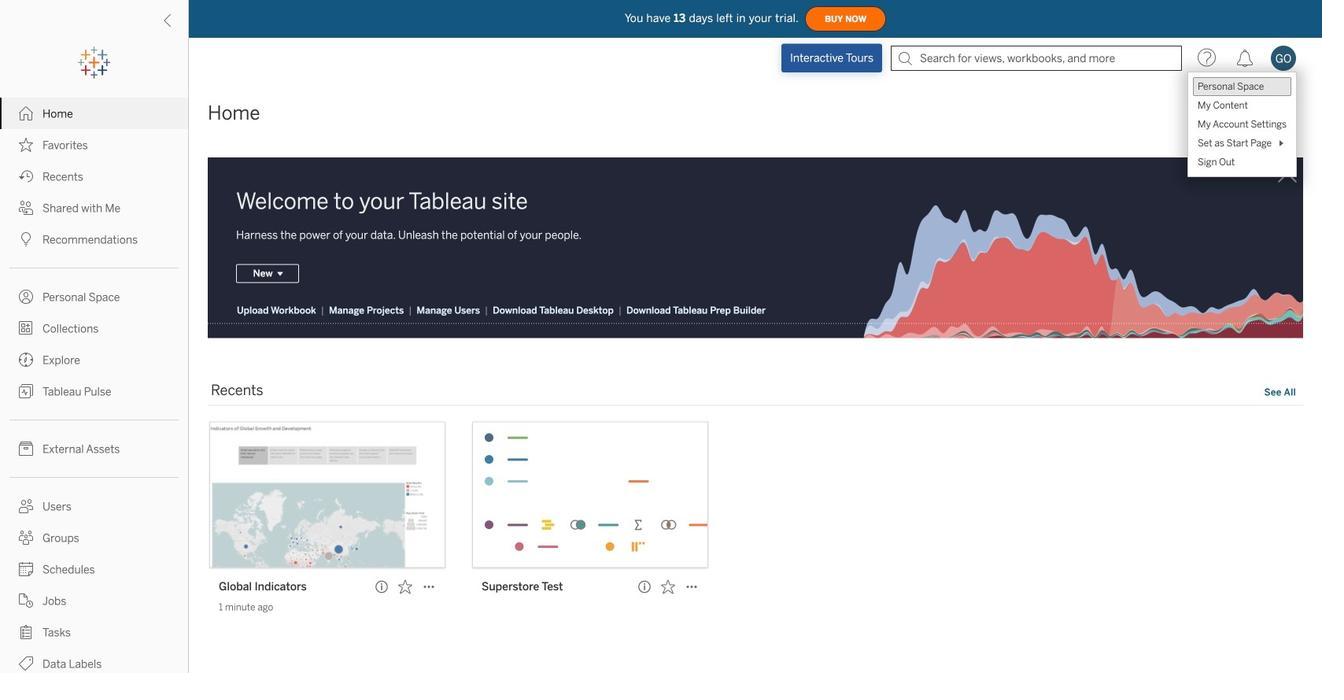 Task type: vqa. For each thing, say whether or not it's contained in the screenshot.
menu
yes



Task type: locate. For each thing, give the bounding box(es) containing it.
navigation panel element
[[0, 47, 188, 673]]

menu
[[1189, 72, 1297, 176]]

Search for views, workbooks, and more text field
[[891, 46, 1183, 71]]

menu item
[[1194, 77, 1292, 96]]



Task type: describe. For each thing, give the bounding box(es) containing it.
main navigation. press the up and down arrow keys to access links. element
[[0, 98, 188, 673]]



